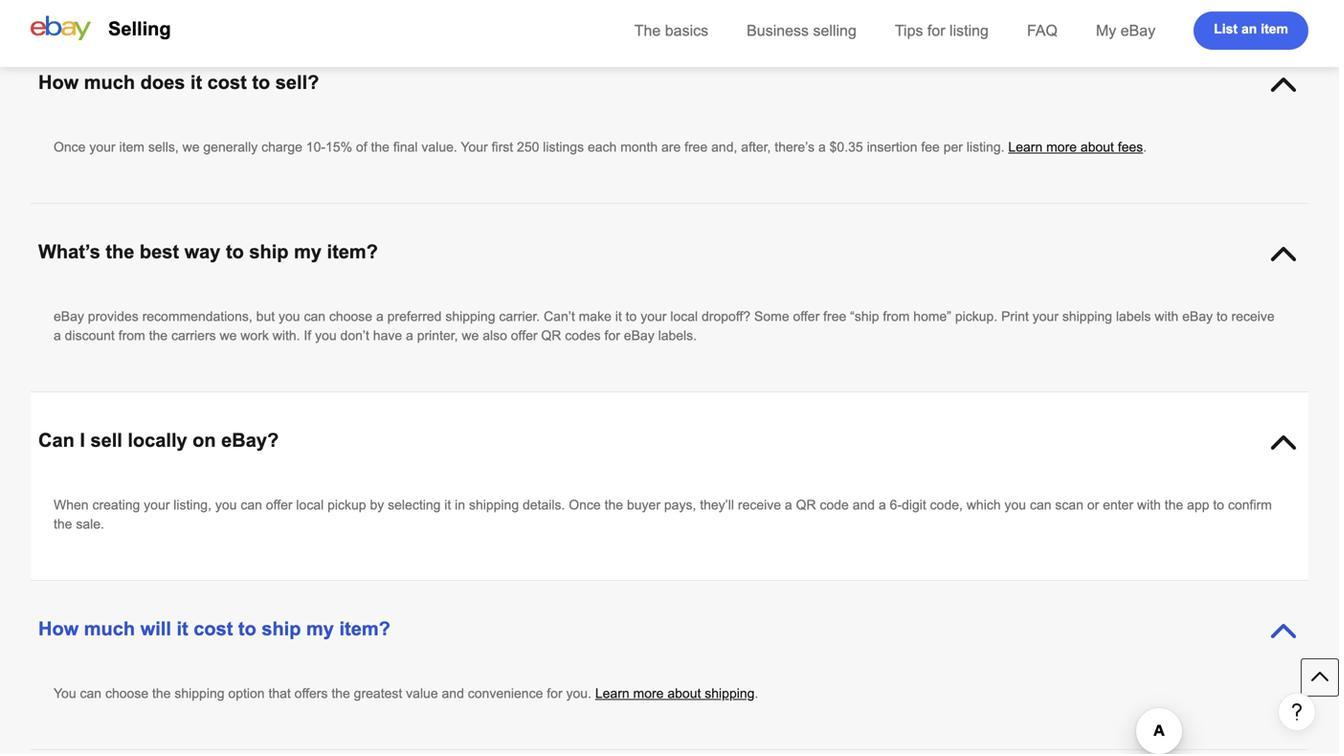 Task type: describe. For each thing, give the bounding box(es) containing it.
in
[[455, 498, 465, 513]]

you up with.
[[279, 309, 300, 324]]

a up have
[[376, 309, 384, 324]]

the left the best
[[106, 241, 134, 262]]

month
[[621, 140, 658, 155]]

1 horizontal spatial learn
[[1008, 140, 1043, 155]]

faq link
[[1027, 22, 1058, 39]]

free for are
[[685, 140, 708, 155]]

0 horizontal spatial choose
[[105, 686, 149, 701]]

on
[[193, 430, 216, 451]]

you.
[[566, 686, 592, 701]]

printer,
[[417, 328, 458, 343]]

way
[[184, 241, 221, 262]]

much for does
[[84, 72, 135, 93]]

cost for does
[[207, 72, 247, 93]]

value
[[406, 686, 438, 701]]

fees
[[1118, 140, 1143, 155]]

how much does it cost to sell?
[[38, 72, 319, 93]]

each
[[588, 140, 617, 155]]

preferred
[[387, 309, 442, 324]]

don't
[[340, 328, 369, 343]]

business selling link
[[747, 22, 857, 39]]

receive inside when creating your listing, you can offer local pickup by selecting it in shipping details. once the buyer pays, they'll receive a qr code and a 6-digit code, which you can scan or enter with the app to confirm the sale.
[[738, 498, 781, 513]]

have
[[373, 328, 402, 343]]

what's the best way to ship my item?
[[38, 241, 378, 262]]

enter
[[1103, 498, 1134, 513]]

item for your
[[119, 140, 144, 155]]

tips for listing link
[[895, 22, 989, 39]]

convenience
[[468, 686, 543, 701]]

provides
[[88, 309, 139, 324]]

the
[[634, 22, 661, 39]]

selling
[[813, 22, 857, 39]]

offers
[[295, 686, 328, 701]]

you right listing,
[[215, 498, 237, 513]]

2 horizontal spatial we
[[462, 328, 479, 343]]

1 vertical spatial item?
[[339, 618, 390, 639]]

some
[[754, 309, 789, 324]]

local inside when creating your listing, you can offer local pickup by selecting it in shipping details. once the buyer pays, they'll receive a qr code and a 6-digit code, which you can scan or enter with the app to confirm the sale.
[[296, 498, 324, 513]]

fee
[[921, 140, 940, 155]]

an
[[1242, 22, 1257, 36]]

ebay up discount
[[54, 309, 84, 324]]

discount
[[65, 328, 115, 343]]

the right of
[[371, 140, 390, 155]]

or
[[1087, 498, 1099, 513]]

0 vertical spatial my
[[294, 241, 322, 262]]

qr inside the ebay provides recommendations, but you can choose a preferred shipping carrier. can't make it to your local dropoff? some offer free "ship from home" pickup. print your shipping labels with ebay to receive a discount from the carriers we work with. if you don't have a printer, we also offer qr codes for ebay labels.
[[541, 328, 561, 343]]

once your item sells, we generally charge 10-15% of the final value. your first 250 listings each month are free and, after, there's a $0.35 insertion fee per listing. learn more about fees .
[[54, 140, 1147, 155]]

of
[[356, 140, 367, 155]]

but
[[256, 309, 275, 324]]

pickup.
[[955, 309, 998, 324]]

final
[[393, 140, 418, 155]]

250
[[517, 140, 539, 155]]

labels.
[[658, 328, 697, 343]]

it inside when creating your listing, you can offer local pickup by selecting it in shipping details. once the buyer pays, they'll receive a qr code and a 6-digit code, which you can scan or enter with the app to confirm the sale.
[[444, 498, 451, 513]]

you
[[54, 686, 76, 701]]

to right make
[[626, 309, 637, 324]]

business
[[747, 22, 809, 39]]

work
[[241, 328, 269, 343]]

that
[[268, 686, 291, 701]]

codes
[[565, 328, 601, 343]]

a left $0.35
[[818, 140, 826, 155]]

scan
[[1055, 498, 1084, 513]]

learn more about fees link
[[1008, 140, 1143, 155]]

local inside the ebay provides recommendations, but you can choose a preferred shipping carrier. can't make it to your local dropoff? some offer free "ship from home" pickup. print your shipping labels with ebay to receive a discount from the carriers we work with. if you don't have a printer, we also offer qr codes for ebay labels.
[[670, 309, 698, 324]]

to inside when creating your listing, you can offer local pickup by selecting it in shipping details. once the buyer pays, they'll receive a qr code and a 6-digit code, which you can scan or enter with the app to confirm the sale.
[[1213, 498, 1224, 513]]

does
[[140, 72, 185, 93]]

the basics link
[[634, 22, 709, 39]]

ebay left labels.
[[624, 328, 655, 343]]

my
[[1096, 22, 1116, 39]]

1 vertical spatial ship
[[262, 618, 301, 639]]

by
[[370, 498, 384, 513]]

charge
[[261, 140, 302, 155]]

sells,
[[148, 140, 179, 155]]

0 vertical spatial .
[[1143, 140, 1147, 155]]

how much will it cost to ship my item?
[[38, 618, 390, 639]]

1 horizontal spatial about
[[1081, 140, 1114, 155]]

the inside the ebay provides recommendations, but you can choose a preferred shipping carrier. can't make it to your local dropoff? some offer free "ship from home" pickup. print your shipping labels with ebay to receive a discount from the carriers we work with. if you don't have a printer, we also offer qr codes for ebay labels.
[[149, 328, 168, 343]]

your right print
[[1033, 309, 1059, 324]]

basics
[[665, 22, 709, 39]]

when
[[54, 498, 89, 513]]

if
[[304, 328, 311, 343]]

choose inside the ebay provides recommendations, but you can choose a preferred shipping carrier. can't make it to your local dropoff? some offer free "ship from home" pickup. print your shipping labels with ebay to receive a discount from the carriers we work with. if you don't have a printer, we also offer qr codes for ebay labels.
[[329, 309, 372, 324]]

10-
[[306, 140, 326, 155]]

there's
[[775, 140, 815, 155]]

and inside when creating your listing, you can offer local pickup by selecting it in shipping details. once the buyer pays, they'll receive a qr code and a 6-digit code, which you can scan or enter with the app to confirm the sale.
[[853, 498, 875, 513]]

listings
[[543, 140, 584, 155]]

can
[[38, 430, 74, 451]]

with.
[[273, 328, 300, 343]]

greatest
[[354, 686, 402, 701]]

list an item
[[1214, 22, 1289, 36]]

digit
[[902, 498, 926, 513]]

confirm
[[1228, 498, 1272, 513]]

dropoff?
[[702, 309, 751, 324]]

0 horizontal spatial learn
[[595, 686, 630, 701]]

0 horizontal spatial we
[[182, 140, 200, 155]]

it inside the ebay provides recommendations, but you can choose a preferred shipping carrier. can't make it to your local dropoff? some offer free "ship from home" pickup. print your shipping labels with ebay to receive a discount from the carriers we work with. if you don't have a printer, we also offer qr codes for ebay labels.
[[615, 309, 622, 324]]

listing,
[[174, 498, 212, 513]]

6-
[[890, 498, 902, 513]]

1 vertical spatial offer
[[511, 328, 538, 343]]

0 horizontal spatial for
[[547, 686, 563, 701]]

the right offers
[[332, 686, 350, 701]]

ebay right labels
[[1182, 309, 1213, 324]]

option
[[228, 686, 265, 701]]

2 horizontal spatial for
[[928, 22, 945, 39]]



Task type: vqa. For each thing, say whether or not it's contained in the screenshot.
learn
yes



Task type: locate. For each thing, give the bounding box(es) containing it.
sell?
[[276, 72, 319, 93]]

sell
[[90, 430, 122, 451]]

ebay provides recommendations, but you can choose a preferred shipping carrier. can't make it to your local dropoff? some offer free "ship from home" pickup. print your shipping labels with ebay to receive a discount from the carriers we work with. if you don't have a printer, we also offer qr codes for ebay labels.
[[54, 309, 1275, 343]]

cost right does
[[207, 72, 247, 93]]

0 horizontal spatial free
[[685, 140, 708, 155]]

1 vertical spatial from
[[118, 328, 145, 343]]

offer down carrier.
[[511, 328, 538, 343]]

1 horizontal spatial from
[[883, 309, 910, 324]]

recommendations,
[[142, 309, 253, 324]]

buyer
[[627, 498, 661, 513]]

when creating your listing, you can offer local pickup by selecting it in shipping details. once the buyer pays, they'll receive a qr code and a 6-digit code, which you can scan or enter with the app to confirm the sale.
[[54, 498, 1272, 532]]

a left 6-
[[879, 498, 886, 513]]

and
[[853, 498, 875, 513], [442, 686, 464, 701]]

shipping inside when creating your listing, you can offer local pickup by selecting it in shipping details. once the buyer pays, they'll receive a qr code and a 6-digit code, which you can scan or enter with the app to confirm the sale.
[[469, 498, 519, 513]]

1 vertical spatial .
[[755, 686, 758, 701]]

to left sell?
[[252, 72, 270, 93]]

details.
[[523, 498, 565, 513]]

0 horizontal spatial more
[[633, 686, 664, 701]]

you right the which
[[1005, 498, 1026, 513]]

2 vertical spatial for
[[547, 686, 563, 701]]

0 horizontal spatial item
[[119, 140, 144, 155]]

learn right listing.
[[1008, 140, 1043, 155]]

your up labels.
[[641, 309, 667, 324]]

locally
[[128, 430, 187, 451]]

it left in
[[444, 498, 451, 513]]

free for offer
[[823, 309, 847, 324]]

code
[[820, 498, 849, 513]]

cost
[[207, 72, 247, 93], [194, 618, 233, 639]]

my ebay
[[1096, 22, 1156, 39]]

0 vertical spatial from
[[883, 309, 910, 324]]

1 horizontal spatial free
[[823, 309, 847, 324]]

my ebay link
[[1096, 22, 1156, 39]]

0 vertical spatial cost
[[207, 72, 247, 93]]

listing
[[950, 22, 989, 39]]

1 horizontal spatial receive
[[1232, 309, 1275, 324]]

local
[[670, 309, 698, 324], [296, 498, 324, 513]]

selecting
[[388, 498, 441, 513]]

faq
[[1027, 22, 1058, 39]]

0 horizontal spatial and
[[442, 686, 464, 701]]

offer inside when creating your listing, you can offer local pickup by selecting it in shipping details. once the buyer pays, they'll receive a qr code and a 6-digit code, which you can scan or enter with the app to confirm the sale.
[[266, 498, 292, 513]]

the left app
[[1165, 498, 1183, 513]]

local left pickup
[[296, 498, 324, 513]]

1 vertical spatial more
[[633, 686, 664, 701]]

first
[[492, 140, 513, 155]]

1 horizontal spatial for
[[605, 328, 620, 343]]

much for will
[[84, 618, 135, 639]]

cost for will
[[194, 618, 233, 639]]

my up offers
[[306, 618, 334, 639]]

choose
[[329, 309, 372, 324], [105, 686, 149, 701]]

free right are
[[685, 140, 708, 155]]

the basics
[[634, 22, 709, 39]]

from right "ship
[[883, 309, 910, 324]]

1 horizontal spatial qr
[[796, 498, 816, 513]]

app
[[1187, 498, 1210, 513]]

1 vertical spatial once
[[569, 498, 601, 513]]

tips for listing
[[895, 22, 989, 39]]

once left sells,
[[54, 140, 86, 155]]

receive inside the ebay provides recommendations, but you can choose a preferred shipping carrier. can't make it to your local dropoff? some offer free "ship from home" pickup. print your shipping labels with ebay to receive a discount from the carriers we work with. if you don't have a printer, we also offer qr codes for ebay labels.
[[1232, 309, 1275, 324]]

ebay
[[1121, 22, 1156, 39], [54, 309, 84, 324], [1182, 309, 1213, 324], [624, 328, 655, 343]]

0 horizontal spatial offer
[[266, 498, 292, 513]]

to right labels
[[1217, 309, 1228, 324]]

more left fees
[[1046, 140, 1077, 155]]

sale.
[[76, 517, 104, 532]]

free
[[685, 140, 708, 155], [823, 309, 847, 324]]

1 vertical spatial cost
[[194, 618, 233, 639]]

print
[[1001, 309, 1029, 324]]

0 vertical spatial about
[[1081, 140, 1114, 155]]

qr inside when creating your listing, you can offer local pickup by selecting it in shipping details. once the buyer pays, they'll receive a qr code and a 6-digit code, which you can scan or enter with the app to confirm the sale.
[[796, 498, 816, 513]]

free inside the ebay provides recommendations, but you can choose a preferred shipping carrier. can't make it to your local dropoff? some offer free "ship from home" pickup. print your shipping labels with ebay to receive a discount from the carriers we work with. if you don't have a printer, we also offer qr codes for ebay labels.
[[823, 309, 847, 324]]

can left scan
[[1030, 498, 1052, 513]]

the down the will
[[152, 686, 171, 701]]

from down provides
[[118, 328, 145, 343]]

2 how from the top
[[38, 618, 79, 639]]

0 vertical spatial with
[[1155, 309, 1179, 324]]

offer right 'some'
[[793, 309, 820, 324]]

0 vertical spatial learn
[[1008, 140, 1043, 155]]

to up "option"
[[238, 618, 256, 639]]

much left the will
[[84, 618, 135, 639]]

cost right the will
[[194, 618, 233, 639]]

item? up greatest
[[339, 618, 390, 639]]

you right if
[[315, 328, 337, 343]]

0 horizontal spatial receive
[[738, 498, 781, 513]]

1 vertical spatial with
[[1137, 498, 1161, 513]]

item?
[[327, 241, 378, 262], [339, 618, 390, 639]]

ebay?
[[221, 430, 279, 451]]

0 vertical spatial how
[[38, 72, 79, 93]]

for right tips
[[928, 22, 945, 39]]

your inside when creating your listing, you can offer local pickup by selecting it in shipping details. once the buyer pays, they'll receive a qr code and a 6-digit code, which you can scan or enter with the app to confirm the sale.
[[144, 498, 170, 513]]

ship up but
[[249, 241, 289, 262]]

0 vertical spatial qr
[[541, 328, 561, 343]]

list
[[1214, 22, 1238, 36]]

0 horizontal spatial from
[[118, 328, 145, 343]]

0 horizontal spatial local
[[296, 498, 324, 513]]

and right value
[[442, 686, 464, 701]]

generally
[[203, 140, 258, 155]]

0 vertical spatial ship
[[249, 241, 289, 262]]

1 vertical spatial much
[[84, 618, 135, 639]]

how
[[38, 72, 79, 93], [38, 618, 79, 639]]

once inside when creating your listing, you can offer local pickup by selecting it in shipping details. once the buyer pays, they'll receive a qr code and a 6-digit code, which you can scan or enter with the app to confirm the sale.
[[569, 498, 601, 513]]

1 vertical spatial local
[[296, 498, 324, 513]]

1 vertical spatial free
[[823, 309, 847, 324]]

0 vertical spatial choose
[[329, 309, 372, 324]]

qr down can't
[[541, 328, 561, 343]]

i
[[80, 430, 85, 451]]

0 vertical spatial once
[[54, 140, 86, 155]]

which
[[967, 498, 1001, 513]]

it
[[190, 72, 202, 93], [615, 309, 622, 324], [444, 498, 451, 513], [177, 618, 188, 639]]

0 horizontal spatial .
[[755, 686, 758, 701]]

choose up don't
[[329, 309, 372, 324]]

can i sell locally on ebay?
[[38, 430, 279, 451]]

1 vertical spatial qr
[[796, 498, 816, 513]]

2 vertical spatial offer
[[266, 498, 292, 513]]

1 horizontal spatial we
[[220, 328, 237, 343]]

more right you.
[[633, 686, 664, 701]]

with right the enter
[[1137, 498, 1161, 513]]

for
[[928, 22, 945, 39], [605, 328, 620, 343], [547, 686, 563, 701]]

you
[[279, 309, 300, 324], [315, 328, 337, 343], [215, 498, 237, 513], [1005, 498, 1026, 513]]

1 horizontal spatial item
[[1261, 22, 1289, 36]]

1 vertical spatial my
[[306, 618, 334, 639]]

1 vertical spatial and
[[442, 686, 464, 701]]

it right make
[[615, 309, 622, 324]]

help, opens dialogs image
[[1288, 702, 1307, 722]]

1 much from the top
[[84, 72, 135, 93]]

1 horizontal spatial and
[[853, 498, 875, 513]]

for left you.
[[547, 686, 563, 701]]

your left sells,
[[89, 140, 115, 155]]

local up labels.
[[670, 309, 698, 324]]

listing.
[[967, 140, 1005, 155]]

qr left the code
[[796, 498, 816, 513]]

per
[[944, 140, 963, 155]]

item for an
[[1261, 22, 1289, 36]]

we left also
[[462, 328, 479, 343]]

1 vertical spatial choose
[[105, 686, 149, 701]]

once right "details."
[[569, 498, 601, 513]]

will
[[140, 618, 171, 639]]

learn more about shipping link
[[595, 686, 755, 701]]

we left work
[[220, 328, 237, 343]]

we
[[182, 140, 200, 155], [220, 328, 237, 343], [462, 328, 479, 343]]

best
[[140, 241, 179, 262]]

0 horizontal spatial qr
[[541, 328, 561, 343]]

0 vertical spatial more
[[1046, 140, 1077, 155]]

1 horizontal spatial choose
[[329, 309, 372, 324]]

and,
[[711, 140, 738, 155]]

labels
[[1116, 309, 1151, 324]]

how for how much does it cost to sell?
[[38, 72, 79, 93]]

the
[[371, 140, 390, 155], [106, 241, 134, 262], [149, 328, 168, 343], [605, 498, 623, 513], [1165, 498, 1183, 513], [54, 517, 72, 532], [152, 686, 171, 701], [332, 686, 350, 701]]

"ship
[[850, 309, 879, 324]]

and right the code
[[853, 498, 875, 513]]

your left listing,
[[144, 498, 170, 513]]

1 horizontal spatial .
[[1143, 140, 1147, 155]]

0 vertical spatial item?
[[327, 241, 378, 262]]

with right labels
[[1155, 309, 1179, 324]]

ship up the that
[[262, 618, 301, 639]]

0 vertical spatial local
[[670, 309, 698, 324]]

with inside when creating your listing, you can offer local pickup by selecting it in shipping details. once the buyer pays, they'll receive a qr code and a 6-digit code, which you can scan or enter with the app to confirm the sale.
[[1137, 498, 1161, 513]]

2 horizontal spatial offer
[[793, 309, 820, 324]]

15%
[[325, 140, 352, 155]]

selling
[[108, 18, 171, 39]]

0 vertical spatial for
[[928, 22, 945, 39]]

pickup
[[328, 498, 366, 513]]

ebay right my
[[1121, 22, 1156, 39]]

to right app
[[1213, 498, 1224, 513]]

we right sells,
[[182, 140, 200, 155]]

list an item link
[[1194, 11, 1309, 50]]

$0.35
[[830, 140, 863, 155]]

for inside the ebay provides recommendations, but you can choose a preferred shipping carrier. can't make it to your local dropoff? some offer free "ship from home" pickup. print your shipping labels with ebay to receive a discount from the carriers we work with. if you don't have a printer, we also offer qr codes for ebay labels.
[[605, 328, 620, 343]]

the left buyer
[[605, 498, 623, 513]]

with inside the ebay provides recommendations, but you can choose a preferred shipping carrier. can't make it to your local dropoff? some offer free "ship from home" pickup. print your shipping labels with ebay to receive a discount from the carriers we work with. if you don't have a printer, we also offer qr codes for ebay labels.
[[1155, 309, 1179, 324]]

a left the code
[[785, 498, 792, 513]]

shipping
[[445, 309, 495, 324], [1063, 309, 1112, 324], [469, 498, 519, 513], [175, 686, 225, 701], [705, 686, 755, 701]]

1 vertical spatial for
[[605, 328, 620, 343]]

for down make
[[605, 328, 620, 343]]

item right an
[[1261, 22, 1289, 36]]

0 vertical spatial and
[[853, 498, 875, 513]]

1 horizontal spatial once
[[569, 498, 601, 513]]

item? up don't
[[327, 241, 378, 262]]

0 vertical spatial free
[[685, 140, 708, 155]]

item left sells,
[[119, 140, 144, 155]]

to right way
[[226, 241, 244, 262]]

a left discount
[[54, 328, 61, 343]]

my up if
[[294, 241, 322, 262]]

1 horizontal spatial more
[[1046, 140, 1077, 155]]

receive
[[1232, 309, 1275, 324], [738, 498, 781, 513]]

tips
[[895, 22, 923, 39]]

1 vertical spatial item
[[119, 140, 144, 155]]

the left carriers
[[149, 328, 168, 343]]

it right does
[[190, 72, 202, 93]]

a down the "preferred"
[[406, 328, 413, 343]]

0 horizontal spatial once
[[54, 140, 86, 155]]

much left does
[[84, 72, 135, 93]]

they'll
[[700, 498, 734, 513]]

can right you on the left bottom of page
[[80, 686, 102, 701]]

2 much from the top
[[84, 618, 135, 639]]

1 horizontal spatial offer
[[511, 328, 538, 343]]

can
[[304, 309, 326, 324], [241, 498, 262, 513], [1030, 498, 1052, 513], [80, 686, 102, 701]]

my
[[294, 241, 322, 262], [306, 618, 334, 639]]

1 how from the top
[[38, 72, 79, 93]]

offer left pickup
[[266, 498, 292, 513]]

item
[[1261, 22, 1289, 36], [119, 140, 144, 155]]

1 horizontal spatial local
[[670, 309, 698, 324]]

can inside the ebay provides recommendations, but you can choose a preferred shipping carrier. can't make it to your local dropoff? some offer free "ship from home" pickup. print your shipping labels with ebay to receive a discount from the carriers we work with. if you don't have a printer, we also offer qr codes for ebay labels.
[[304, 309, 326, 324]]

the down "when"
[[54, 517, 72, 532]]

.
[[1143, 140, 1147, 155], [755, 686, 758, 701]]

value.
[[422, 140, 457, 155]]

creating
[[92, 498, 140, 513]]

0 vertical spatial offer
[[793, 309, 820, 324]]

make
[[579, 309, 612, 324]]

can't
[[544, 309, 575, 324]]

can up if
[[304, 309, 326, 324]]

1 vertical spatial learn
[[595, 686, 630, 701]]

1 vertical spatial how
[[38, 618, 79, 639]]

more
[[1046, 140, 1077, 155], [633, 686, 664, 701]]

code,
[[930, 498, 963, 513]]

0 vertical spatial receive
[[1232, 309, 1275, 324]]

0 vertical spatial item
[[1261, 22, 1289, 36]]

0 vertical spatial much
[[84, 72, 135, 93]]

also
[[483, 328, 507, 343]]

0 horizontal spatial about
[[668, 686, 701, 701]]

how for how much will it cost to ship my item?
[[38, 618, 79, 639]]

1 vertical spatial receive
[[738, 498, 781, 513]]

can right listing,
[[241, 498, 262, 513]]

choose right you on the left bottom of page
[[105, 686, 149, 701]]

1 vertical spatial about
[[668, 686, 701, 701]]

free left "ship
[[823, 309, 847, 324]]

learn right you.
[[595, 686, 630, 701]]

it right the will
[[177, 618, 188, 639]]



